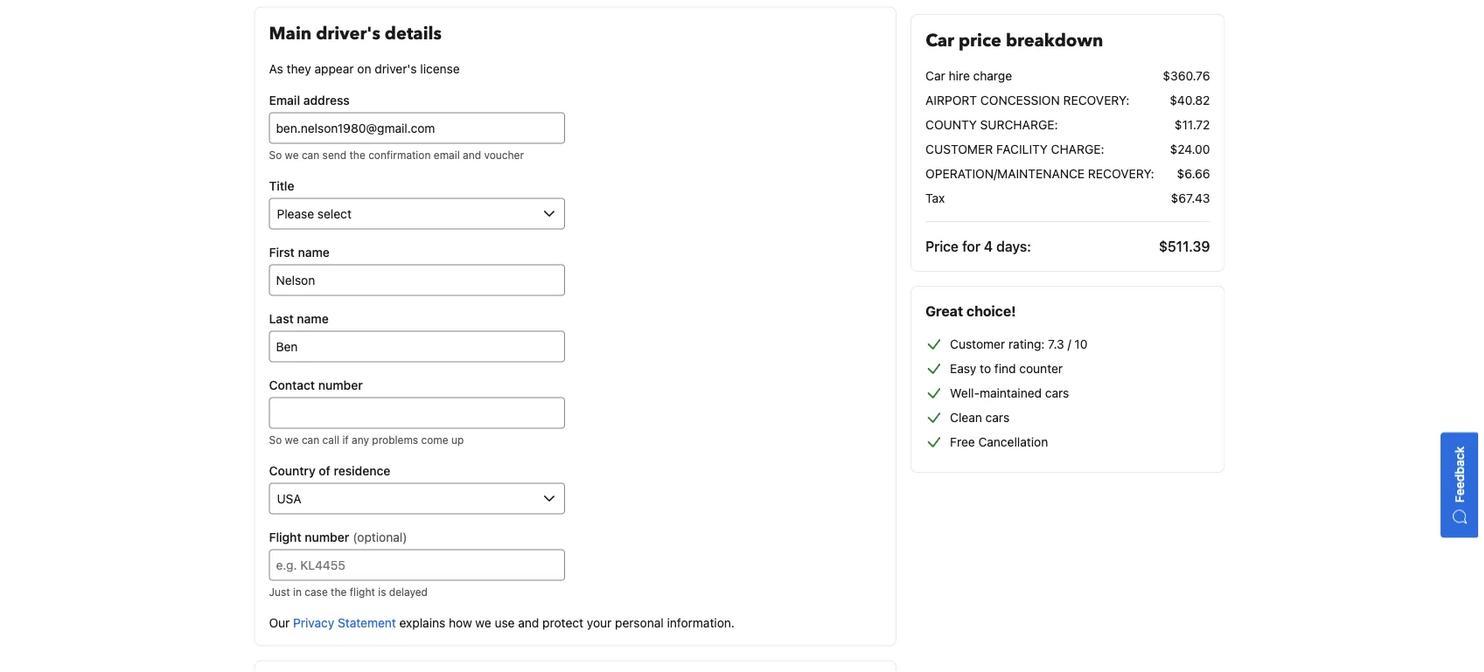 Task type: vqa. For each thing, say whether or not it's contained in the screenshot.
Name for Last name
yes



Task type: locate. For each thing, give the bounding box(es) containing it.
2 vertical spatial we
[[475, 616, 491, 630]]

feedback button
[[1441, 433, 1479, 538]]

our
[[269, 616, 290, 630]]

up
[[451, 434, 464, 446]]

1 vertical spatial the
[[331, 586, 347, 599]]

recovery:
[[1063, 93, 1130, 108], [1088, 167, 1154, 181]]

1 vertical spatial number
[[305, 530, 349, 544]]

driver's
[[316, 21, 380, 45], [375, 61, 417, 76]]

name right last
[[297, 311, 329, 326]]

recovery: up charge:
[[1063, 93, 1130, 108]]

Last name text field
[[269, 331, 565, 362]]

customer
[[926, 142, 993, 157]]

so we can call if any problems come up
[[269, 434, 464, 446]]

1 vertical spatial can
[[302, 434, 320, 446]]

county
[[926, 118, 977, 132]]

can left call
[[302, 434, 320, 446]]

confirmation
[[368, 149, 431, 161]]

just in case the flight is delayed alert
[[269, 585, 565, 600]]

name right first
[[298, 245, 330, 259]]

0 vertical spatial recovery:
[[1063, 93, 1130, 108]]

1 vertical spatial we
[[285, 434, 299, 446]]

email
[[434, 149, 460, 161]]

car for car hire charge
[[926, 69, 945, 83]]

we left use
[[475, 616, 491, 630]]

can left send
[[302, 149, 320, 161]]

surcharge:
[[980, 118, 1058, 132]]

price
[[926, 238, 959, 255]]

1 horizontal spatial and
[[518, 616, 539, 630]]

the right send
[[349, 149, 365, 161]]

tax
[[926, 191, 945, 206]]

rating:
[[1009, 337, 1045, 352]]

2 can from the top
[[302, 434, 320, 446]]

delayed
[[389, 586, 428, 599]]

on
[[357, 61, 371, 76]]

great
[[926, 303, 963, 320]]

10
[[1075, 337, 1088, 352]]

the inside alert
[[349, 149, 365, 161]]

1 horizontal spatial cars
[[1045, 386, 1069, 401]]

recovery: down charge:
[[1088, 167, 1154, 181]]

can
[[302, 149, 320, 161], [302, 434, 320, 446]]

last name
[[269, 311, 329, 326]]

car
[[926, 29, 954, 53], [926, 69, 945, 83]]

clean cars
[[950, 411, 1010, 425]]

so up country
[[269, 434, 282, 446]]

the right case
[[331, 586, 347, 599]]

cars
[[1045, 386, 1069, 401], [986, 411, 1010, 425]]

clean
[[950, 411, 982, 425]]

price
[[959, 29, 1002, 53]]

1 vertical spatial name
[[297, 311, 329, 326]]

car up 'hire'
[[926, 29, 954, 53]]

and for protect
[[518, 616, 539, 630]]

maintained
[[980, 386, 1042, 401]]

easy to find counter
[[950, 362, 1063, 376]]

feedback
[[1453, 447, 1467, 503]]

0 vertical spatial car
[[926, 29, 954, 53]]

is
[[378, 586, 386, 599]]

number for flight
[[305, 530, 349, 544]]

1 horizontal spatial the
[[349, 149, 365, 161]]

they
[[287, 61, 311, 76]]

we inside so we can call if any problems come up alert
[[285, 434, 299, 446]]

0 vertical spatial number
[[318, 378, 363, 392]]

number right contact
[[318, 378, 363, 392]]

price for 4 days:
[[926, 238, 1031, 255]]

1 vertical spatial so
[[269, 434, 282, 446]]

the inside alert
[[331, 586, 347, 599]]

2 so from the top
[[269, 434, 282, 446]]

and
[[463, 149, 481, 161], [518, 616, 539, 630]]

first
[[269, 245, 295, 259]]

0 vertical spatial name
[[298, 245, 330, 259]]

0 vertical spatial and
[[463, 149, 481, 161]]

2 car from the top
[[926, 69, 945, 83]]

so up title
[[269, 149, 282, 161]]

so
[[269, 149, 282, 161], [269, 434, 282, 446]]

driver's up appear
[[316, 21, 380, 45]]

number right "flight"
[[305, 530, 349, 544]]

0 vertical spatial so
[[269, 149, 282, 161]]

car hire charge
[[926, 69, 1012, 83]]

appear
[[315, 61, 354, 76]]

name for first name
[[298, 245, 330, 259]]

our privacy statement explains how we use and protect your personal information.
[[269, 616, 735, 630]]

customer facility charge:
[[926, 142, 1104, 157]]

/
[[1068, 337, 1071, 352]]

$360.76
[[1163, 69, 1210, 83]]

number for contact
[[318, 378, 363, 392]]

case
[[305, 586, 328, 599]]

call
[[322, 434, 339, 446]]

information.
[[667, 616, 735, 630]]

driver's right on
[[375, 61, 417, 76]]

and right email
[[463, 149, 481, 161]]

any
[[352, 434, 369, 446]]

car for car price breakdown
[[926, 29, 954, 53]]

1 vertical spatial cars
[[986, 411, 1010, 425]]

main
[[269, 21, 312, 45]]

and for voucher
[[463, 149, 481, 161]]

cars up free cancellation
[[986, 411, 1010, 425]]

if
[[342, 434, 349, 446]]

we up title
[[285, 149, 299, 161]]

operation/maintenance recovery:
[[926, 167, 1154, 181]]

Email address email field
[[269, 112, 565, 144]]

number
[[318, 378, 363, 392], [305, 530, 349, 544]]

and right use
[[518, 616, 539, 630]]

0 vertical spatial the
[[349, 149, 365, 161]]

car left 'hire'
[[926, 69, 945, 83]]

customer rating: 7.3 / 10
[[950, 337, 1088, 352]]

we inside so we can send the confirmation email and voucher alert
[[285, 149, 299, 161]]

so we can send the confirmation email and voucher alert
[[269, 147, 565, 163]]

0 horizontal spatial the
[[331, 586, 347, 599]]

1 vertical spatial and
[[518, 616, 539, 630]]

1 car from the top
[[926, 29, 954, 53]]

0 vertical spatial we
[[285, 149, 299, 161]]

cars down counter
[[1045, 386, 1069, 401]]

contact
[[269, 378, 315, 392]]

address
[[303, 93, 350, 107]]

0 horizontal spatial and
[[463, 149, 481, 161]]

1 so from the top
[[269, 149, 282, 161]]

come
[[421, 434, 448, 446]]

0 vertical spatial can
[[302, 149, 320, 161]]

1 can from the top
[[302, 149, 320, 161]]

problems
[[372, 434, 418, 446]]

statement
[[338, 616, 396, 630]]

license
[[420, 61, 460, 76]]

and inside alert
[[463, 149, 481, 161]]

we up country
[[285, 434, 299, 446]]

choice!
[[967, 303, 1016, 320]]

1 vertical spatial car
[[926, 69, 945, 83]]



Task type: describe. For each thing, give the bounding box(es) containing it.
name for last name
[[297, 311, 329, 326]]

how
[[449, 616, 472, 630]]

can for number
[[302, 434, 320, 446]]

4
[[984, 238, 993, 255]]

First name text field
[[269, 264, 565, 296]]

country
[[269, 463, 316, 478]]

airport
[[926, 93, 977, 108]]

first name
[[269, 245, 330, 259]]

email address
[[269, 93, 350, 107]]

use
[[495, 616, 515, 630]]

privacy
[[293, 616, 334, 630]]

$6.66
[[1177, 167, 1210, 181]]

as
[[269, 61, 283, 76]]

personal
[[615, 616, 664, 630]]

for
[[962, 238, 981, 255]]

of
[[319, 463, 331, 478]]

so for email address
[[269, 149, 282, 161]]

well-
[[950, 386, 980, 401]]

1 vertical spatial recovery:
[[1088, 167, 1154, 181]]

$511.39
[[1159, 238, 1210, 255]]

airport concession recovery:
[[926, 93, 1130, 108]]

details
[[385, 21, 442, 45]]

$40.82
[[1170, 93, 1210, 108]]

e.g. KL4455 text field
[[269, 550, 565, 581]]

breakdown
[[1006, 29, 1103, 53]]

just in case the flight is delayed
[[269, 586, 428, 599]]

operation/maintenance
[[926, 167, 1085, 181]]

easy
[[950, 362, 977, 376]]

county surcharge:
[[926, 118, 1058, 132]]

great choice!
[[926, 303, 1016, 320]]

your
[[587, 616, 612, 630]]

(optional)
[[353, 530, 407, 544]]

7.3
[[1048, 337, 1064, 352]]

privacy statement button
[[293, 614, 396, 632]]

0 vertical spatial driver's
[[316, 21, 380, 45]]

flight
[[350, 586, 375, 599]]

0 vertical spatial cars
[[1045, 386, 1069, 401]]

as they appear on driver's license
[[269, 61, 460, 76]]

charge
[[973, 69, 1012, 83]]

counter
[[1019, 362, 1063, 376]]

so we can send the confirmation email and voucher
[[269, 149, 524, 161]]

voucher
[[484, 149, 524, 161]]

$11.72
[[1175, 118, 1210, 132]]

we for contact
[[285, 434, 299, 446]]

title
[[269, 178, 294, 193]]

$67.43
[[1171, 191, 1210, 206]]

well-maintained cars
[[950, 386, 1069, 401]]

so for contact number
[[269, 434, 282, 446]]

1 vertical spatial driver's
[[375, 61, 417, 76]]

to
[[980, 362, 991, 376]]

so we can call if any problems come up alert
[[269, 432, 565, 448]]

$24.00
[[1170, 142, 1210, 157]]

free cancellation
[[950, 435, 1048, 450]]

email
[[269, 93, 300, 107]]

customer
[[950, 337, 1005, 352]]

hire
[[949, 69, 970, 83]]

flight number (optional)
[[269, 530, 407, 544]]

facility
[[996, 142, 1048, 157]]

flight
[[269, 530, 302, 544]]

charge:
[[1051, 142, 1104, 157]]

country of residence
[[269, 463, 390, 478]]

0 horizontal spatial cars
[[986, 411, 1010, 425]]

explains
[[399, 616, 445, 630]]

send
[[322, 149, 347, 161]]

protect
[[543, 616, 584, 630]]

in
[[293, 586, 302, 599]]

concession
[[981, 93, 1060, 108]]

main driver's details
[[269, 21, 442, 45]]

just
[[269, 586, 290, 599]]

find
[[995, 362, 1016, 376]]

we for email
[[285, 149, 299, 161]]

can for address
[[302, 149, 320, 161]]

free
[[950, 435, 975, 450]]

contact number
[[269, 378, 363, 392]]

residence
[[334, 463, 390, 478]]

Contact number telephone field
[[269, 397, 565, 429]]

car price breakdown
[[926, 29, 1103, 53]]



